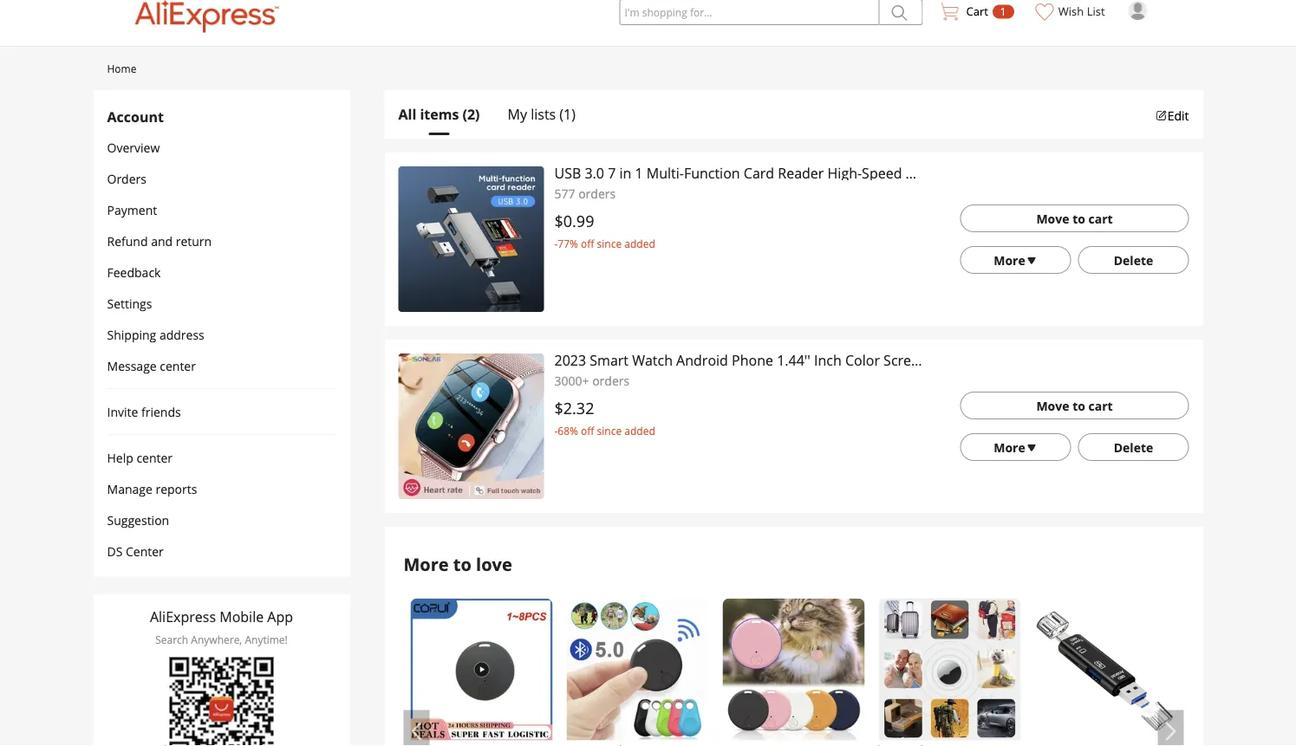 Task type: vqa. For each thing, say whether or not it's contained in the screenshot.
VIEW
no



Task type: describe. For each thing, give the bounding box(es) containing it.
orders for $0.99
[[578, 185, 616, 202]]

friends
[[141, 404, 181, 420]]

home link
[[107, 61, 137, 75]]

5 in 1 multifunction usb 3.0 type c/usb /micro usb/tf/sd memory card reader otg card reader adapter mobile phone accessories image
[[1035, 599, 1177, 741]]

wish list
[[1058, 3, 1105, 19]]

manage reports
[[107, 481, 197, 497]]

list
[[1087, 3, 1105, 19]]

invite friends
[[107, 404, 181, 420]]

feedback
[[107, 264, 161, 280]]

(2)
[[463, 105, 480, 124]]

overview
[[107, 139, 160, 156]]

my lists (1)
[[508, 105, 576, 124]]

refund and return
[[107, 233, 212, 249]]

anytime!
[[245, 633, 288, 647]]

manage
[[107, 481, 152, 497]]

anywhere,
[[191, 633, 242, 647]]

help
[[107, 450, 133, 466]]

1~8pcs mini gps tracker 5.0 anti-lost device pet kids bag wallet tracking for ios/ android smart finder locator image
[[411, 599, 553, 741]]

since for $2.32
[[597, 424, 622, 438]]

77
[[558, 236, 570, 251]]

center for message center
[[160, 358, 196, 374]]

message
[[107, 358, 157, 374]]

payment
[[107, 202, 157, 218]]

added for $2.32
[[625, 424, 655, 438]]

(1)
[[560, 105, 576, 124]]

to for $0.99
[[1073, 210, 1085, 227]]

off for $2.32
[[581, 424, 594, 438]]

refund
[[107, 233, 148, 249]]

3000+
[[554, 372, 589, 389]]

all
[[398, 105, 416, 124]]

and
[[151, 233, 173, 249]]

- for $2.32
[[554, 424, 558, 438]]

more button for $0.99
[[960, 246, 1071, 274]]

orders for $2.32
[[592, 372, 630, 389]]

center
[[126, 543, 164, 560]]

mobile
[[220, 608, 264, 626]]

3000+ orders $2.32 -68 % off since added
[[554, 372, 655, 438]]

2 vertical spatial more
[[404, 552, 449, 576]]

- for $0.99
[[554, 236, 558, 251]]

aliexpress
[[150, 608, 216, 626]]

577 orders $0.99 -77 % off since added
[[554, 185, 655, 251]]

move for $2.32
[[1036, 398, 1069, 414]]

center for help center
[[137, 450, 173, 466]]

search
[[155, 633, 188, 647]]

delete for $2.32
[[1114, 439, 1153, 456]]

suggestion
[[107, 512, 169, 528]]

mini bluetooth 4.0 anti-lost device gps tracker round anti-lost device fashion pet kids bag wallet tracking smart finder locator image
[[879, 599, 1021, 741]]

my
[[508, 105, 527, 124]]

shipping address
[[107, 326, 204, 343]]

move to cart button for $2.32
[[960, 392, 1189, 420]]

added for $0.99
[[625, 236, 655, 251]]

wish list link
[[1027, 0, 1115, 34]]

home
[[107, 61, 137, 75]]



Task type: locate. For each thing, give the bounding box(es) containing it.
orders right the 3000+
[[592, 372, 630, 389]]

reports
[[156, 481, 197, 497]]

% for $2.32
[[570, 424, 578, 438]]

1 delete from the top
[[1114, 252, 1153, 268]]

1 vertical spatial added
[[625, 424, 655, 438]]

off
[[581, 236, 594, 251], [581, 424, 594, 438]]

delete button
[[1078, 246, 1189, 274], [1078, 434, 1189, 461]]

added inside 577 orders $0.99 -77 % off since added
[[625, 236, 655, 251]]

1 move to cart from the top
[[1036, 210, 1113, 227]]

off right 77
[[581, 236, 594, 251]]

move
[[1036, 210, 1069, 227], [1036, 398, 1069, 414]]

aliexpress mobile app search anywhere, anytime!
[[150, 608, 293, 647]]

2 move to cart from the top
[[1036, 398, 1113, 414]]

message center
[[107, 358, 196, 374]]

%
[[570, 236, 578, 251], [570, 424, 578, 438]]

2 since from the top
[[597, 424, 622, 438]]

- inside 577 orders $0.99 -77 % off since added
[[554, 236, 558, 251]]

2 added from the top
[[625, 424, 655, 438]]

None submit
[[880, 0, 923, 25]]

0 vertical spatial move to cart button
[[960, 205, 1189, 232]]

1 cart from the top
[[1089, 210, 1113, 227]]

edit
[[1168, 107, 1189, 124]]

added
[[625, 236, 655, 251], [625, 424, 655, 438]]

- down $0.99
[[554, 236, 558, 251]]

cart
[[1089, 210, 1113, 227], [1089, 398, 1113, 414]]

% down $2.32
[[570, 424, 578, 438]]

0 vertical spatial off
[[581, 236, 594, 251]]

to
[[1073, 210, 1085, 227], [1073, 398, 1085, 414], [453, 552, 472, 576]]

0 vertical spatial center
[[160, 358, 196, 374]]

68
[[558, 424, 570, 438]]

1
[[1000, 4, 1006, 19]]

center
[[160, 358, 196, 374], [137, 450, 173, 466]]

added right 68
[[625, 424, 655, 438]]

1 vertical spatial move
[[1036, 398, 1069, 414]]

move to cart for $2.32
[[1036, 398, 1113, 414]]

move to cart for $0.99
[[1036, 210, 1113, 227]]

invite
[[107, 404, 138, 420]]

orders inside "3000+ orders $2.32 -68 % off since added"
[[592, 372, 630, 389]]

- inside "3000+ orders $2.32 -68 % off since added"
[[554, 424, 558, 438]]

1 vertical spatial orders
[[592, 372, 630, 389]]

since
[[597, 236, 622, 251], [597, 424, 622, 438]]

move to cart button for $0.99
[[960, 205, 1189, 232]]

delete button for $0.99
[[1078, 246, 1189, 274]]

address
[[159, 326, 204, 343]]

account
[[107, 107, 164, 126]]

- down $2.32
[[554, 424, 558, 438]]

1 delete button from the top
[[1078, 246, 1189, 274]]

1 more button from the top
[[960, 246, 1071, 274]]

off inside 577 orders $0.99 -77 % off since added
[[581, 236, 594, 251]]

return
[[176, 233, 212, 249]]

more
[[994, 252, 1025, 268], [994, 439, 1025, 456], [404, 552, 449, 576]]

2 move from the top
[[1036, 398, 1069, 414]]

mini dog gps bluetooth 5.0 tracker anti-lost device round anti-lost device pet kids bag wallet tracking smart finder locator image
[[723, 599, 865, 741]]

center up manage reports
[[137, 450, 173, 466]]

1 vertical spatial delete
[[1114, 439, 1153, 456]]

0 vertical spatial since
[[597, 236, 622, 251]]

since right 77
[[597, 236, 622, 251]]

0 vertical spatial more button
[[960, 246, 1071, 274]]

delete button for $2.32
[[1078, 434, 1189, 461]]

since inside 577 orders $0.99 -77 % off since added
[[597, 236, 622, 251]]

orders
[[578, 185, 616, 202], [592, 372, 630, 389]]

0 vertical spatial delete
[[1114, 252, 1153, 268]]

0 vertical spatial orders
[[578, 185, 616, 202]]

% inside "3000+ orders $2.32 -68 % off since added"
[[570, 424, 578, 438]]

1 vertical spatial move to cart button
[[960, 392, 1189, 420]]

2 % from the top
[[570, 424, 578, 438]]

move to cart
[[1036, 210, 1113, 227], [1036, 398, 1113, 414]]

0 vertical spatial %
[[570, 236, 578, 251]]

2 cart from the top
[[1089, 398, 1113, 414]]

all items (2)
[[398, 105, 480, 124]]

delete
[[1114, 252, 1153, 268], [1114, 439, 1153, 456]]

1 added from the top
[[625, 236, 655, 251]]

-
[[554, 236, 558, 251], [554, 424, 558, 438]]

more for $0.99
[[994, 252, 1025, 268]]

0 vertical spatial cart
[[1089, 210, 1113, 227]]

orders right 577
[[578, 185, 616, 202]]

1 vertical spatial more button
[[960, 434, 1071, 461]]

off inside "3000+ orders $2.32 -68 % off since added"
[[581, 424, 594, 438]]

2 delete button from the top
[[1078, 434, 1189, 461]]

help center
[[107, 450, 173, 466]]

added right 77
[[625, 236, 655, 251]]

1 vertical spatial %
[[570, 424, 578, 438]]

settings
[[107, 295, 152, 312]]

1 vertical spatial more
[[994, 439, 1025, 456]]

1 vertical spatial delete button
[[1078, 434, 1189, 461]]

1 vertical spatial move to cart
[[1036, 398, 1113, 414]]

items
[[420, 105, 459, 124]]

1 move from the top
[[1036, 210, 1069, 227]]

more for $2.32
[[994, 439, 1025, 456]]

off right 68
[[581, 424, 594, 438]]

move to cart button
[[960, 205, 1189, 232], [960, 392, 1189, 420]]

0 vertical spatial added
[[625, 236, 655, 251]]

app
[[267, 608, 293, 626]]

I'm shopping for... text field
[[619, 0, 880, 25]]

577
[[554, 185, 575, 202]]

center down address
[[160, 358, 196, 374]]

more button for $2.32
[[960, 434, 1071, 461]]

0 vertical spatial to
[[1073, 210, 1085, 227]]

delete for $0.99
[[1114, 252, 1153, 268]]

lists
[[531, 105, 556, 124]]

% down $0.99
[[570, 236, 578, 251]]

1 vertical spatial cart
[[1089, 398, 1113, 414]]

2 off from the top
[[581, 424, 594, 438]]

orders
[[107, 170, 146, 187]]

1 vertical spatial center
[[137, 450, 173, 466]]

wish
[[1058, 3, 1084, 19]]

1 vertical spatial since
[[597, 424, 622, 438]]

move for $0.99
[[1036, 210, 1069, 227]]

2 delete from the top
[[1114, 439, 1153, 456]]

$2.32
[[554, 398, 594, 419]]

1 off from the top
[[581, 236, 594, 251]]

1 % from the top
[[570, 236, 578, 251]]

% inside 577 orders $0.99 -77 % off since added
[[570, 236, 578, 251]]

0 vertical spatial delete button
[[1078, 246, 1189, 274]]

cart
[[966, 3, 988, 19]]

to for $2.32
[[1073, 398, 1085, 414]]

ds
[[107, 543, 123, 560]]

off for $0.99
[[581, 236, 594, 251]]

2 - from the top
[[554, 424, 558, 438]]

0 vertical spatial more
[[994, 252, 1025, 268]]

1 vertical spatial off
[[581, 424, 594, 438]]

orders inside 577 orders $0.99 -77 % off since added
[[578, 185, 616, 202]]

more to love
[[404, 552, 512, 576]]

more button
[[960, 246, 1071, 274], [960, 434, 1071, 461]]

1 vertical spatial to
[[1073, 398, 1085, 414]]

since inside "3000+ orders $2.32 -68 % off since added"
[[597, 424, 622, 438]]

2 more button from the top
[[960, 434, 1071, 461]]

% for $0.99
[[570, 236, 578, 251]]

1 move to cart button from the top
[[960, 205, 1189, 232]]

1 since from the top
[[597, 236, 622, 251]]

0 vertical spatial -
[[554, 236, 558, 251]]

added inside "3000+ orders $2.32 -68 % off since added"
[[625, 424, 655, 438]]

1 - from the top
[[554, 236, 558, 251]]

cart for $2.32
[[1089, 398, 1113, 414]]

mini gps mobile bluetooth 5.0 tracker anti-lost device round anti-lost device pet kids bag wallet tracking smart finder locator image
[[567, 599, 709, 741]]

ds center
[[107, 543, 164, 560]]

2 vertical spatial to
[[453, 552, 472, 576]]

1 vertical spatial -
[[554, 424, 558, 438]]

since right 68
[[597, 424, 622, 438]]

since for $0.99
[[597, 236, 622, 251]]

$0.99
[[554, 210, 594, 231]]

0 vertical spatial move to cart
[[1036, 210, 1113, 227]]

2 move to cart button from the top
[[960, 392, 1189, 420]]

shipping
[[107, 326, 156, 343]]

0 vertical spatial move
[[1036, 210, 1069, 227]]

love
[[476, 552, 512, 576]]

cart for $0.99
[[1089, 210, 1113, 227]]



